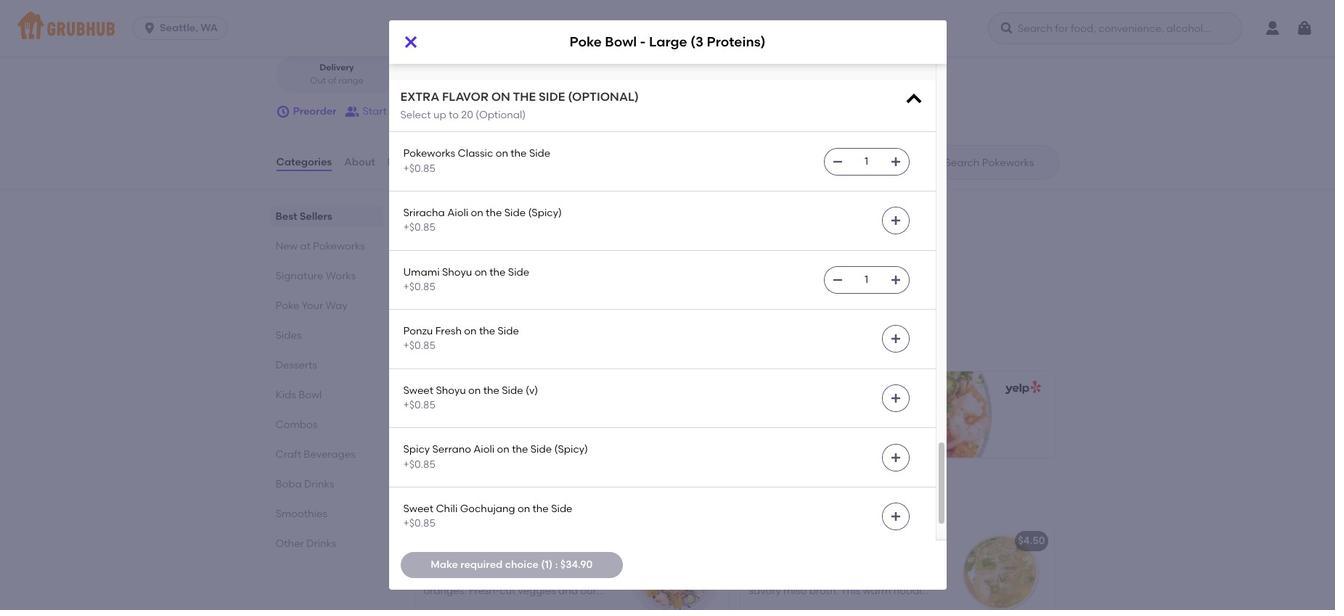 Task type: locate. For each thing, give the bounding box(es) containing it.
boba drinks
[[276, 479, 334, 491]]

0 vertical spatial large
[[649, 34, 688, 50]]

or
[[427, 260, 437, 272]]

1 vertical spatial sellers
[[450, 326, 500, 344]]

poke up (optional)
[[570, 34, 602, 50]]

sweet down most
[[404, 385, 434, 397]]

side up grubhub
[[498, 326, 519, 338]]

1 vertical spatial of
[[550, 245, 559, 258]]

222 bellevue way ne button
[[293, 2, 396, 18]]

pokeworks down spicy serrano aioli on the side (spicy) +$0.85
[[471, 492, 554, 510]]

0 horizontal spatial aioli
[[448, 207, 469, 219]]

poke for poke bowl - regular (2 proteins) $15.65
[[426, 411, 451, 423]]

bowl right correct
[[605, 34, 637, 50]]

1 vertical spatial pokeworks
[[313, 241, 365, 253]]

2 horizontal spatial -
[[805, 411, 809, 423]]

1 horizontal spatial -
[[640, 34, 646, 50]]

correct order
[[549, 26, 606, 36]]

(v) right tofu
[[427, 15, 439, 28]]

poke inside poke bowl - large (3 proteins) $19.00
[[752, 411, 776, 423]]

side
[[530, 148, 551, 160], [505, 207, 526, 219], [508, 266, 530, 279], [498, 326, 519, 338], [502, 385, 524, 397], [531, 444, 552, 456], [551, 503, 573, 516]]

0 horizontal spatial new
[[276, 241, 298, 253]]

side up '$3 off offer valid on first orders of $15 or more.'
[[505, 207, 526, 219]]

sellers
[[300, 211, 332, 223], [450, 326, 500, 344]]

reviews
[[388, 156, 428, 168]]

sweet inside sweet shoyu on the side (v) +$0.85
[[404, 385, 434, 397]]

+$0.85 up make
[[404, 518, 436, 531]]

proteins) inside poke bowl - large (3 proteins) $19.00
[[855, 411, 900, 423]]

on inside pokeworks classic on the side +$0.85
[[496, 148, 508, 160]]

+$0.85 up the sriracha at the left top of the page
[[404, 163, 436, 175]]

side inside pokeworks classic on the side +$0.85
[[530, 148, 551, 160]]

0 horizontal spatial with
[[749, 571, 770, 583]]

0 vertical spatial sellers
[[300, 211, 332, 223]]

1 horizontal spatial with
[[837, 600, 858, 611]]

1 vertical spatial new
[[412, 492, 447, 510]]

other drinks
[[276, 538, 337, 551]]

poke for poke bowl - large (3 proteins) $19.00
[[752, 411, 776, 423]]

bowl inside poke bowl - regular (2 proteins) $15.65
[[453, 411, 477, 423]]

more.
[[439, 260, 468, 272]]

- for poke bowl - large (3 proteins)
[[640, 34, 646, 50]]

sellers for best sellers most ordered on grubhub
[[450, 326, 500, 344]]

chicken noodle soup image
[[946, 526, 1054, 611]]

pokeworks classic on the side +$0.85
[[404, 148, 551, 175]]

the up '$3 off offer valid on first orders of $15 or more.'
[[486, 207, 502, 219]]

on inside spicy serrano aioli on the side (spicy) +$0.85
[[497, 444, 510, 456]]

new at pokeworks down spicy serrano aioli on the side (spicy) +$0.85
[[412, 492, 554, 510]]

best for best sellers
[[276, 211, 297, 223]]

6.0
[[425, 75, 438, 85]]

1 vertical spatial (3
[[843, 411, 853, 423]]

sellers inside best sellers most ordered on grubhub
[[450, 326, 500, 344]]

see details
[[427, 289, 482, 301]]

at
[[300, 241, 311, 253], [451, 492, 467, 510]]

1 sweet from the top
[[404, 385, 434, 397]]

on inside best sellers most ordered on grubhub
[[480, 347, 493, 359]]

(v) up (2
[[526, 385, 538, 397]]

the for sriracha aioli on the side (spicy) +$0.85
[[486, 207, 502, 219]]

0 vertical spatial best
[[276, 211, 297, 223]]

best inside best sellers most ordered on grubhub
[[412, 326, 446, 344]]

1 vertical spatial way
[[326, 300, 348, 312]]

order left to
[[421, 105, 448, 118]]

0 horizontal spatial (v)
[[427, 15, 439, 28]]

1 horizontal spatial •
[[454, 75, 458, 85]]

reviews button
[[387, 137, 429, 189]]

shoyu inside umami shoyu on the side +$0.85
[[442, 266, 472, 279]]

pickup
[[449, 63, 478, 73]]

at down serrano
[[451, 492, 467, 510]]

• right "mi"
[[454, 75, 458, 85]]

2 horizontal spatial pokeworks
[[471, 492, 554, 510]]

shoyu inside sweet shoyu on the side (v) +$0.85
[[436, 385, 466, 397]]

side for sweet shoyu on the side (v)
[[502, 385, 524, 397]]

svg image
[[1297, 20, 1314, 37], [1000, 21, 1015, 36], [904, 89, 924, 109], [276, 105, 290, 119], [832, 156, 844, 168], [890, 156, 902, 168], [890, 393, 902, 405], [890, 512, 902, 523]]

0 vertical spatial order
[[584, 26, 606, 36]]

the for umami shoyu on the side +$0.85
[[490, 266, 506, 279]]

5 +$0.85 from the top
[[404, 400, 436, 412]]

bowl inside poke bowl - large (3 proteins) $19.00
[[778, 411, 803, 423]]

regular
[[486, 411, 525, 423]]

bowl
[[605, 34, 637, 50], [299, 389, 322, 402], [453, 411, 477, 423], [778, 411, 803, 423]]

1 horizontal spatial proteins)
[[707, 34, 766, 50]]

bowl up '$15.65'
[[453, 411, 477, 423]]

+$0.85 down spicy
[[404, 459, 436, 471]]

on right ordered
[[480, 347, 493, 359]]

ne
[[381, 3, 395, 16]]

1 horizontal spatial new at pokeworks
[[412, 492, 554, 510]]

of down delivery
[[328, 75, 337, 85]]

on up "valid" at the top of the page
[[471, 207, 484, 219]]

bowl for poke bowl - regular (2 proteins) $15.65
[[453, 411, 477, 423]]

combos
[[276, 419, 318, 432]]

this
[[841, 586, 861, 598]]

0 horizontal spatial order
[[421, 105, 448, 118]]

order right correct
[[584, 26, 606, 36]]

1 vertical spatial best
[[412, 326, 446, 344]]

pokeworks up works
[[313, 241, 365, 253]]

0 vertical spatial pokeworks
[[404, 148, 456, 160]]

side up :
[[551, 503, 573, 516]]

poke inside poke bowl - regular (2 proteins) $15.65
[[426, 411, 451, 423]]

new up signature
[[276, 241, 298, 253]]

input item quantity number field for pokeworks classic on the side
[[851, 149, 883, 175]]

1 vertical spatial order
[[421, 105, 448, 118]]

way
[[357, 3, 379, 16], [326, 300, 348, 312]]

new at pokeworks up signature works
[[276, 241, 365, 253]]

4 +$0.85 from the top
[[404, 340, 436, 353]]

$19.00
[[752, 428, 782, 440]]

on right fresh
[[464, 326, 477, 338]]

categories
[[276, 156, 332, 168]]

(v) inside tofu (v) +$3.40
[[427, 15, 439, 28]]

best for best sellers most ordered on grubhub
[[412, 326, 446, 344]]

aioli inside sriracha aioli on the side (spicy) +$0.85
[[448, 207, 469, 219]]

order inside start group order button
[[421, 105, 448, 118]]

svg image inside preorder 'button'
[[276, 105, 290, 119]]

best down categories button
[[276, 211, 297, 223]]

new at pokeworks
[[276, 241, 365, 253], [412, 492, 554, 510]]

the up grubhub
[[479, 326, 496, 338]]

bowl right kids
[[299, 389, 322, 402]]

the inside umami shoyu on the side +$0.85
[[490, 266, 506, 279]]

1 horizontal spatial (3
[[843, 411, 853, 423]]

to
[[449, 109, 459, 121]]

the right gochujang
[[533, 503, 549, 516]]

large for poke bowl - large (3 proteins) $19.00
[[812, 411, 841, 423]]

1 horizontal spatial aioli
[[474, 444, 495, 456]]

with up savory
[[749, 571, 770, 583]]

bowl for poke bowl - large (3 proteins)
[[605, 34, 637, 50]]

our
[[913, 571, 930, 583]]

1 horizontal spatial new
[[412, 492, 447, 510]]

0 vertical spatial (spicy)
[[528, 207, 562, 219]]

sweet inside sweet chili gochujang on the side +$0.85
[[404, 503, 434, 516]]

make required choice (1) : $34.90
[[431, 559, 593, 572]]

0 vertical spatial way
[[357, 3, 379, 16]]

sellers up ordered
[[450, 326, 500, 344]]

(3 inside poke bowl - large (3 proteins) $19.00
[[843, 411, 853, 423]]

- inside poke bowl - regular (2 proteins) $15.65
[[479, 411, 484, 423]]

on left first
[[480, 245, 493, 258]]

0 horizontal spatial of
[[328, 75, 337, 85]]

- inside poke bowl - large (3 proteins) $19.00
[[805, 411, 809, 423]]

+$0.85 down the sriracha at the left top of the page
[[404, 222, 436, 234]]

on
[[496, 148, 508, 160], [471, 207, 484, 219], [480, 245, 493, 258], [475, 266, 487, 279], [464, 326, 477, 338], [480, 347, 493, 359], [469, 385, 481, 397], [497, 444, 510, 456], [518, 503, 530, 516]]

2 horizontal spatial proteins)
[[855, 411, 900, 423]]

way for bellevue
[[357, 3, 379, 16]]

1 horizontal spatial at
[[451, 492, 467, 510]]

1 vertical spatial input item quantity number field
[[851, 267, 883, 293]]

good
[[363, 26, 386, 36]]

the down poke bowl - regular (2 proteins) $15.65
[[512, 444, 528, 456]]

2 input item quantity number field from the top
[[851, 267, 883, 293]]

0 horizontal spatial best
[[276, 211, 297, 223]]

0 horizontal spatial way
[[326, 300, 348, 312]]

pokeworks down up
[[404, 148, 456, 160]]

1 vertical spatial sweet
[[404, 503, 434, 516]]

shoyu for sweet
[[436, 385, 466, 397]]

on
[[492, 90, 511, 104]]

drinks down craft beverages
[[304, 479, 334, 491]]

the inside sweet shoyu on the side (v) +$0.85
[[484, 385, 500, 397]]

+$0.85 up '$15.65'
[[404, 400, 436, 412]]

+$0.85 down ponzu
[[404, 340, 436, 353]]

1 horizontal spatial (v)
[[526, 385, 538, 397]]

on right classic
[[496, 148, 508, 160]]

wa
[[201, 22, 218, 34]]

1 vertical spatial large
[[812, 411, 841, 423]]

1 vertical spatial •
[[454, 75, 458, 85]]

poke left 'your'
[[276, 300, 300, 312]]

on inside sweet shoyu on the side (v) +$0.85
[[469, 385, 481, 397]]

-
[[640, 34, 646, 50], [479, 411, 484, 423], [805, 411, 809, 423]]

poke bowl - large (3 proteins)
[[570, 34, 766, 50]]

1 horizontal spatial best
[[412, 326, 446, 344]]

poke up $19.00
[[752, 411, 776, 423]]

main navigation navigation
[[0, 0, 1336, 57]]

luxe lobster bowl image
[[620, 526, 729, 611]]

2 sweet from the top
[[404, 503, 434, 516]]

option group
[[276, 56, 525, 93]]

0 horizontal spatial -
[[479, 411, 484, 423]]

0 horizontal spatial large
[[649, 34, 688, 50]]

the for ponzu fresh on the side +$0.85
[[479, 326, 496, 338]]

bowl up $19.00
[[778, 411, 803, 423]]

warm
[[863, 586, 892, 598]]

side inside umami shoyu on the side +$0.85
[[508, 266, 530, 279]]

side up regular
[[502, 385, 524, 397]]

0 vertical spatial new
[[276, 241, 298, 253]]

side inside ponzu fresh on the side +$0.85
[[498, 326, 519, 338]]

large
[[649, 34, 688, 50], [812, 411, 841, 423]]

0 vertical spatial shoyu
[[442, 266, 472, 279]]

side inside sweet chili gochujang on the side +$0.85
[[551, 503, 573, 516]]

see
[[427, 289, 445, 301]]

(v) inside sweet shoyu on the side (v) +$0.85
[[526, 385, 538, 397]]

at down best sellers at left top
[[300, 241, 311, 253]]

0 vertical spatial of
[[328, 75, 337, 85]]

1 horizontal spatial large
[[812, 411, 841, 423]]

1 vertical spatial new at pokeworks
[[412, 492, 554, 510]]

1 horizontal spatial of
[[550, 245, 559, 258]]

+$0.85 inside spicy serrano aioli on the side (spicy) +$0.85
[[404, 459, 436, 471]]

0 horizontal spatial sellers
[[300, 211, 332, 223]]

1 horizontal spatial pokeworks
[[404, 148, 456, 160]]

side down orders
[[508, 266, 530, 279]]

the down (optional) at the left top of the page
[[511, 148, 527, 160]]

1 vertical spatial shoyu
[[436, 385, 466, 397]]

sellers for best sellers
[[300, 211, 332, 223]]

6 +$0.85 from the top
[[404, 459, 436, 471]]

side down extra flavor on the side (optional) select up to 20 (optional)
[[530, 148, 551, 160]]

0 vertical spatial (v)
[[427, 15, 439, 28]]

combined
[[860, 556, 910, 569]]

0 horizontal spatial proteins)
[[540, 411, 584, 423]]

(spicy) down poke bowl - regular (2 proteins) $15.65
[[555, 444, 588, 456]]

$3
[[427, 228, 438, 241]]

0 vertical spatial drinks
[[304, 479, 334, 491]]

on down ordered
[[469, 385, 481, 397]]

0 horizontal spatial (3
[[691, 34, 704, 50]]

side for sriracha aioli on the side (spicy)
[[505, 207, 526, 219]]

of left $15
[[550, 245, 559, 258]]

•
[[399, 3, 403, 16], [454, 75, 458, 85]]

of inside delivery out of range
[[328, 75, 337, 85]]

20
[[462, 109, 473, 121]]

0 horizontal spatial new at pokeworks
[[276, 241, 365, 253]]

0 vertical spatial input item quantity number field
[[851, 149, 883, 175]]

the inside spicy serrano aioli on the side (spicy) +$0.85
[[512, 444, 528, 456]]

poke up '$15.65'
[[426, 411, 451, 423]]

large inside poke bowl - large (3 proteins) $19.00
[[812, 411, 841, 423]]

1 +$0.85 from the top
[[404, 163, 436, 175]]

best up most
[[412, 326, 446, 344]]

ponzu fresh on the side +$0.85
[[404, 326, 519, 353]]

aioli up off
[[448, 207, 469, 219]]

on inside ponzu fresh on the side +$0.85
[[464, 326, 477, 338]]

other
[[276, 538, 304, 551]]

on down poke bowl - regular (2 proteins) $15.65
[[497, 444, 510, 456]]

1 vertical spatial (spicy)
[[555, 444, 588, 456]]

way right 'your'
[[326, 300, 348, 312]]

poke your way
[[276, 300, 348, 312]]

1 input item quantity number field from the top
[[851, 149, 883, 175]]

ordered
[[438, 347, 478, 359]]

the inside sriracha aioli on the side (spicy) +$0.85
[[486, 207, 502, 219]]

(optional)
[[476, 109, 526, 121]]

promo image
[[601, 239, 654, 292]]

shoyu down ordered
[[436, 385, 466, 397]]

extra flavor on the side (optional) select up to 20 (optional)
[[401, 90, 639, 121]]

$3 off offer valid on first orders of $15 or more.
[[427, 228, 577, 272]]

1 vertical spatial at
[[451, 492, 467, 510]]

required
[[461, 559, 503, 572]]

7 +$0.85 from the top
[[404, 518, 436, 531]]

1 horizontal spatial sellers
[[450, 326, 500, 344]]

new down spicy
[[412, 492, 447, 510]]

side down (2
[[531, 444, 552, 456]]

the inside ponzu fresh on the side +$0.85
[[479, 326, 496, 338]]

the down first
[[490, 266, 506, 279]]

aioli down poke bowl - regular (2 proteins) $15.65
[[474, 444, 495, 456]]

1 horizontal spatial way
[[357, 3, 379, 16]]

+$0.85 down 'umami'
[[404, 281, 436, 293]]

chili
[[436, 503, 458, 516]]

1 vertical spatial aioli
[[474, 444, 495, 456]]

the inside pokeworks classic on the side +$0.85
[[511, 148, 527, 160]]

preorder button
[[276, 99, 337, 125]]

side for pokeworks classic on the side
[[530, 148, 551, 160]]

on right gochujang
[[518, 503, 530, 516]]

of inside '$3 off offer valid on first orders of $15 or more.'
[[550, 245, 559, 258]]

way left ne on the top left of page
[[357, 3, 379, 16]]

extra
[[401, 90, 440, 104]]

svg image
[[142, 21, 157, 36], [402, 33, 420, 51], [890, 215, 902, 227], [832, 275, 844, 286], [890, 275, 902, 286], [890, 334, 902, 345], [890, 452, 902, 464]]

+$0.85 inside sweet chili gochujang on the side +$0.85
[[404, 518, 436, 531]]

side inside sweet shoyu on the side (v) +$0.85
[[502, 385, 524, 397]]

new
[[276, 241, 298, 253], [412, 492, 447, 510]]

and
[[891, 571, 911, 583]]

categories button
[[276, 137, 333, 189]]

large for poke bowl - large (3 proteins)
[[649, 34, 688, 50]]

chicken
[[785, 556, 824, 569]]

• right ne on the top left of page
[[399, 3, 403, 16]]

1 vertical spatial (v)
[[526, 385, 538, 397]]

drinks right other at the left
[[307, 538, 337, 551]]

side for ponzu fresh on the side
[[498, 326, 519, 338]]

0 vertical spatial (3
[[691, 34, 704, 50]]

way for your
[[326, 300, 348, 312]]

fresh
[[436, 326, 462, 338]]

side inside sriracha aioli on the side (spicy) +$0.85
[[505, 207, 526, 219]]

sweet left chili
[[404, 503, 434, 516]]

poke for poke bowl - large (3 proteins)
[[570, 34, 602, 50]]

svg image inside seattle, wa button
[[142, 21, 157, 36]]

0 horizontal spatial •
[[399, 3, 403, 16]]

with down this
[[837, 600, 858, 611]]

see details button
[[427, 282, 482, 309]]

0 vertical spatial sweet
[[404, 385, 434, 397]]

the up regular
[[484, 385, 500, 397]]

2 vertical spatial pokeworks
[[471, 492, 554, 510]]

on down "valid" at the top of the page
[[475, 266, 487, 279]]

0 horizontal spatial at
[[300, 241, 311, 253]]

shoyu up see details
[[442, 266, 472, 279]]

sellers down categories button
[[300, 211, 332, 223]]

on inside '$3 off offer valid on first orders of $15 or more.'
[[480, 245, 493, 258]]

green
[[861, 600, 889, 611]]

3 +$0.85 from the top
[[404, 281, 436, 293]]

Input item quantity number field
[[851, 149, 883, 175], [851, 267, 883, 293]]

(spicy) up orders
[[528, 207, 562, 219]]

2 +$0.85 from the top
[[404, 222, 436, 234]]

proteins) inside poke bowl - regular (2 proteins) $15.65
[[540, 411, 584, 423]]

+$0.85 inside umami shoyu on the side +$0.85
[[404, 281, 436, 293]]

out
[[310, 75, 326, 85]]

smoothies
[[276, 509, 328, 521]]

1 vertical spatial drinks
[[307, 538, 337, 551]]

0 vertical spatial aioli
[[448, 207, 469, 219]]



Task type: describe. For each thing, give the bounding box(es) containing it.
1 horizontal spatial order
[[584, 26, 606, 36]]

seattle, wa button
[[133, 17, 233, 40]]

$15.65
[[426, 428, 456, 440]]

spicy serrano aioli on the side (spicy) +$0.85
[[404, 444, 588, 471]]

grubhub
[[495, 347, 539, 359]]

seattle,
[[160, 22, 198, 34]]

garnished
[[785, 600, 835, 611]]

:
[[556, 559, 558, 572]]

seattle, wa
[[160, 22, 218, 34]]

delivery
[[320, 63, 354, 73]]

bellevue
[[313, 3, 355, 16]]

on inside umami shoyu on the side +$0.85
[[475, 266, 487, 279]]

valid
[[454, 245, 478, 258]]

+$0.85 inside pokeworks classic on the side +$0.85
[[404, 163, 436, 175]]

10–20
[[460, 75, 484, 85]]

sweet shoyu on the side (v) +$0.85
[[404, 385, 538, 412]]

drinks for boba drinks
[[304, 479, 334, 491]]

your
[[302, 300, 323, 312]]

good food
[[363, 26, 408, 36]]

214-
[[433, 3, 452, 16]]

onions.
[[892, 600, 927, 611]]

start group order button
[[345, 99, 448, 125]]

the inside sweet chili gochujang on the side +$0.85
[[533, 503, 549, 516]]

savory
[[749, 586, 782, 598]]

kids bowl
[[276, 389, 322, 402]]

$34.90
[[561, 559, 593, 572]]

make
[[431, 559, 458, 572]]

sriracha
[[404, 207, 445, 219]]

mi
[[441, 75, 451, 85]]

serrano
[[433, 444, 471, 456]]

the for sweet shoyu on the side (v) +$0.85
[[484, 385, 500, 397]]

breast
[[826, 556, 858, 569]]

poke for poke your way
[[276, 300, 300, 312]]

pokeworks inside pokeworks classic on the side +$0.85
[[404, 148, 456, 160]]

search icon image
[[922, 154, 940, 171]]

the for pokeworks classic on the side +$0.85
[[511, 148, 527, 160]]

+$0.85 inside ponzu fresh on the side +$0.85
[[404, 340, 436, 353]]

side
[[539, 90, 565, 104]]

umami
[[404, 266, 440, 279]]

0 vertical spatial •
[[399, 3, 403, 16]]

boba
[[276, 479, 302, 491]]

- for poke bowl - large (3 proteins) $19.00
[[805, 411, 809, 423]]

delicate
[[772, 571, 813, 583]]

sweet for sweet chili gochujang on the side +$0.85
[[404, 503, 434, 516]]

noodles
[[850, 571, 889, 583]]

• inside pickup 6.0 mi • 10–20 min
[[454, 75, 458, 85]]

option group containing delivery out of range
[[276, 56, 525, 93]]

bowl for poke bowl - large (3 proteins) $19.00
[[778, 411, 803, 423]]

Search Pokeworks search field
[[944, 156, 1055, 170]]

broth.
[[810, 586, 839, 598]]

(425) 214-1182 button
[[406, 3, 471, 17]]

range
[[339, 75, 364, 85]]

on inside sriracha aioli on the side (spicy) +$0.85
[[471, 207, 484, 219]]

tofu (v) +$3.40
[[404, 15, 439, 42]]

sriracha aioli on the side (spicy) +$0.85
[[404, 207, 562, 234]]

people icon image
[[345, 105, 360, 119]]

on inside sweet chili gochujang on the side +$0.85
[[518, 503, 530, 516]]

best sellers
[[276, 211, 332, 223]]

aioli inside spicy serrano aioli on the side (spicy) +$0.85
[[474, 444, 495, 456]]

sweet chili gochujang on the side +$0.85
[[404, 503, 573, 531]]

most
[[412, 347, 436, 359]]

- for poke bowl - regular (2 proteins) $15.65
[[479, 411, 484, 423]]

yelp image
[[1003, 382, 1041, 395]]

1 vertical spatial with
[[837, 600, 858, 611]]

222 bellevue way ne • (425) 214-1182
[[294, 3, 471, 16]]

(spicy) inside sriracha aioli on the side (spicy) +$0.85
[[528, 207, 562, 219]]

shoyu for umami
[[442, 266, 472, 279]]

kids
[[276, 389, 296, 402]]

about button
[[344, 137, 376, 189]]

+$0.85 inside sweet shoyu on the side (v) +$0.85
[[404, 400, 436, 412]]

desserts
[[276, 360, 317, 372]]

is
[[776, 600, 783, 611]]

choice
[[505, 559, 539, 572]]

gochujang
[[460, 503, 515, 516]]

signature
[[276, 270, 324, 283]]

classic
[[458, 148, 494, 160]]

(3 for poke bowl - large (3 proteins) $19.00
[[843, 411, 853, 423]]

start group order
[[363, 105, 448, 118]]

soup
[[749, 600, 773, 611]]

umami shoyu on the side +$0.85
[[404, 266, 530, 293]]

drinks for other drinks
[[307, 538, 337, 551]]

spicy
[[404, 444, 430, 456]]

up
[[434, 109, 447, 121]]

(spicy) inside spicy serrano aioli on the side (spicy) +$0.85
[[555, 444, 588, 456]]

0 vertical spatial with
[[749, 571, 770, 583]]

proteins) for poke bowl - regular (2 proteins) $15.65
[[540, 411, 584, 423]]

0 horizontal spatial pokeworks
[[313, 241, 365, 253]]

min
[[486, 75, 502, 85]]

savory
[[749, 556, 783, 569]]

222
[[294, 3, 311, 16]]

first
[[495, 245, 513, 258]]

bowl for kids bowl
[[299, 389, 322, 402]]

proteins) for poke bowl - large (3 proteins) $19.00
[[855, 411, 900, 423]]

1182
[[452, 3, 471, 16]]

ramen
[[815, 571, 848, 583]]

off
[[441, 228, 454, 241]]

preorder
[[293, 105, 337, 118]]

tofu
[[404, 15, 425, 28]]

side inside spicy serrano aioli on the side (spicy) +$0.85
[[531, 444, 552, 456]]

(3 for poke bowl - large (3 proteins)
[[691, 34, 704, 50]]

+$0.85 inside sriracha aioli on the side (spicy) +$0.85
[[404, 222, 436, 234]]

side for umami shoyu on the side
[[508, 266, 530, 279]]

works
[[326, 270, 356, 283]]

craft beverages
[[276, 449, 356, 461]]

0 vertical spatial at
[[300, 241, 311, 253]]

offer
[[427, 245, 452, 258]]

+$3.40
[[404, 30, 435, 42]]

best sellers most ordered on grubhub
[[412, 326, 539, 359]]

input item quantity number field for umami shoyu on the side
[[851, 267, 883, 293]]

$15
[[562, 245, 577, 258]]

ponzu
[[404, 326, 433, 338]]

(optional)
[[568, 90, 639, 104]]

$4.50
[[1019, 536, 1046, 548]]

sweet for sweet shoyu on the side (v) +$0.85
[[404, 385, 434, 397]]

group
[[389, 105, 419, 118]]

proteins) for poke bowl - large (3 proteins)
[[707, 34, 766, 50]]

0 vertical spatial new at pokeworks
[[276, 241, 365, 253]]



Task type: vqa. For each thing, say whether or not it's contained in the screenshot.
right Trompo
no



